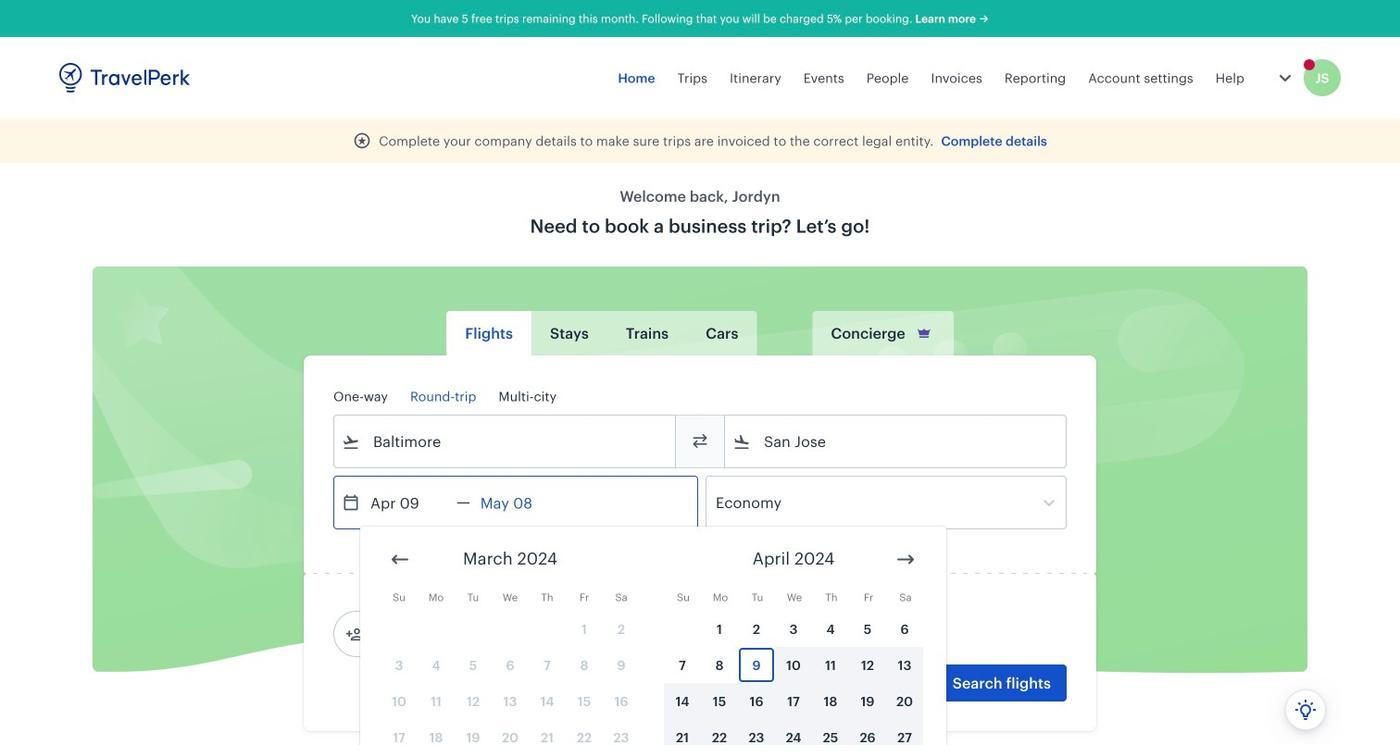 Task type: locate. For each thing, give the bounding box(es) containing it.
move backward to switch to the previous month. image
[[389, 549, 411, 571]]

Depart text field
[[360, 477, 457, 529]]

move forward to switch to the next month. image
[[895, 549, 917, 571]]

Return text field
[[470, 477, 567, 529]]

From search field
[[360, 427, 651, 457]]



Task type: describe. For each thing, give the bounding box(es) containing it.
To search field
[[751, 427, 1042, 457]]

Add first traveler search field
[[364, 620, 557, 649]]

calendar application
[[360, 527, 1400, 746]]



Task type: vqa. For each thing, say whether or not it's contained in the screenshot.
From search field
yes



